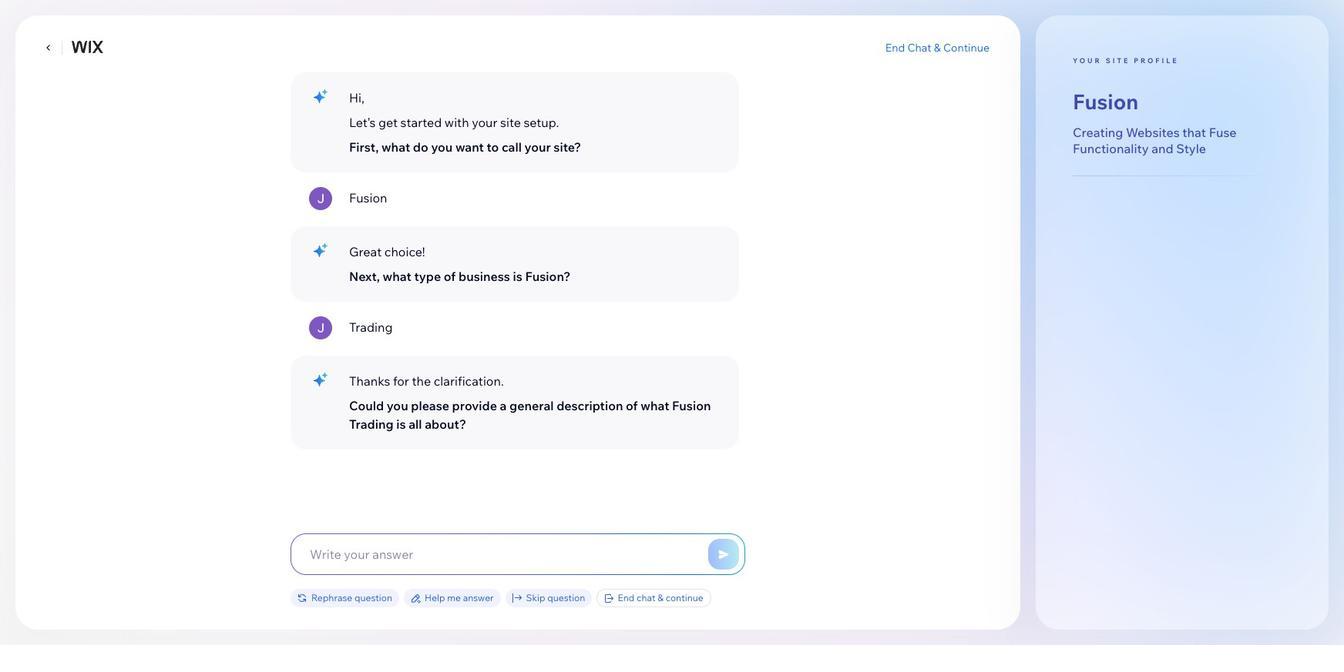 Task type: locate. For each thing, give the bounding box(es) containing it.
creating
[[1073, 125, 1124, 140]]

1 vertical spatial &
[[658, 593, 664, 604]]

for
[[393, 374, 409, 389]]

site
[[500, 115, 521, 130]]

question right rephrase
[[355, 593, 392, 604]]

skip question
[[526, 593, 585, 604]]

business
[[459, 269, 510, 284]]

0 vertical spatial &
[[934, 41, 941, 55]]

2 question from the left
[[547, 593, 585, 604]]

0 vertical spatial you
[[431, 140, 453, 155]]

chat
[[637, 593, 656, 604]]

first,
[[349, 140, 379, 155]]

end
[[886, 41, 905, 55], [618, 593, 635, 604]]

your down setup.
[[525, 140, 551, 155]]

0 vertical spatial end
[[886, 41, 905, 55]]

your left site
[[472, 115, 498, 130]]

2 jacob image from the top
[[309, 317, 332, 340]]

1 horizontal spatial &
[[934, 41, 941, 55]]

what for first,
[[382, 140, 410, 155]]

about?
[[425, 417, 467, 432]]

0 horizontal spatial end
[[618, 593, 635, 604]]

2 vertical spatial what
[[641, 399, 670, 414]]

hi,
[[349, 90, 365, 106]]

1 vertical spatial your
[[525, 140, 551, 155]]

0 horizontal spatial of
[[444, 269, 456, 284]]

fuse
[[1209, 125, 1237, 140]]

general
[[510, 399, 554, 414]]

thanks for the clarification.
[[349, 374, 504, 389]]

0 vertical spatial of
[[444, 269, 456, 284]]

0 vertical spatial jacob image
[[309, 187, 332, 210]]

& for chat
[[934, 41, 941, 55]]

0 vertical spatial your
[[472, 115, 498, 130]]

fusion inside the could you please provide a general description of what fusion trading is all about?
[[672, 399, 711, 414]]

profile
[[1134, 56, 1179, 65]]

0 vertical spatial what
[[382, 140, 410, 155]]

great choice!
[[349, 244, 425, 260]]

great
[[349, 244, 382, 260]]

2 vertical spatial fusion
[[672, 399, 711, 414]]

0 horizontal spatial fusion
[[349, 190, 387, 206]]

with
[[445, 115, 469, 130]]

& right chat
[[934, 41, 941, 55]]

is left all
[[396, 417, 406, 432]]

0 horizontal spatial question
[[355, 593, 392, 604]]

2 trading from the top
[[349, 417, 394, 432]]

1 horizontal spatial your
[[525, 140, 551, 155]]

what right description at bottom
[[641, 399, 670, 414]]

0 vertical spatial fusion
[[1073, 89, 1139, 115]]

started
[[401, 115, 442, 130]]

1 vertical spatial trading
[[349, 417, 394, 432]]

trading down next,
[[349, 320, 393, 335]]

1 vertical spatial is
[[396, 417, 406, 432]]

0 horizontal spatial &
[[658, 593, 664, 604]]

end chat & continue
[[886, 41, 990, 55]]

1 vertical spatial fusion
[[349, 190, 387, 206]]

1 horizontal spatial you
[[431, 140, 453, 155]]

you
[[431, 140, 453, 155], [387, 399, 408, 414]]

1 vertical spatial end
[[618, 593, 635, 604]]

clarification.
[[434, 374, 504, 389]]

trading inside the could you please provide a general description of what fusion trading is all about?
[[349, 417, 394, 432]]

1 horizontal spatial question
[[547, 593, 585, 604]]

trading
[[349, 320, 393, 335], [349, 417, 394, 432]]

a
[[500, 399, 507, 414]]

& right 'chat'
[[658, 593, 664, 604]]

jacob image for trading
[[309, 317, 332, 340]]

end left chat
[[886, 41, 905, 55]]

your
[[472, 115, 498, 130], [525, 140, 551, 155]]

0 horizontal spatial you
[[387, 399, 408, 414]]

please
[[411, 399, 449, 414]]

end for end chat & continue
[[886, 41, 905, 55]]

you down the for
[[387, 399, 408, 414]]

trading down could
[[349, 417, 394, 432]]

0 horizontal spatial is
[[396, 417, 406, 432]]

1 horizontal spatial of
[[626, 399, 638, 414]]

end left 'chat'
[[618, 593, 635, 604]]

1 vertical spatial you
[[387, 399, 408, 414]]

continue
[[666, 593, 704, 604]]

your
[[1073, 56, 1102, 65]]

want
[[456, 140, 484, 155]]

is left fusion?
[[513, 269, 523, 284]]

next, what type of business is fusion?
[[349, 269, 571, 284]]

1 vertical spatial jacob image
[[309, 317, 332, 340]]

all
[[409, 417, 422, 432]]

1 trading from the top
[[349, 320, 393, 335]]

0 horizontal spatial your
[[472, 115, 498, 130]]

question right 'skip'
[[547, 593, 585, 604]]

1 horizontal spatial fusion
[[672, 399, 711, 414]]

help
[[425, 593, 445, 604]]

you right do at the top of page
[[431, 140, 453, 155]]

question for rephrase question
[[355, 593, 392, 604]]

question
[[355, 593, 392, 604], [547, 593, 585, 604]]

0 vertical spatial trading
[[349, 320, 393, 335]]

jacob image
[[309, 187, 332, 210], [309, 317, 332, 340]]

1 jacob image from the top
[[309, 187, 332, 210]]

of inside the could you please provide a general description of what fusion trading is all about?
[[626, 399, 638, 414]]

end chat & continue
[[618, 593, 704, 604]]

1 question from the left
[[355, 593, 392, 604]]

get
[[378, 115, 398, 130]]

1 horizontal spatial end
[[886, 41, 905, 55]]

what left do at the top of page
[[382, 140, 410, 155]]

of right type
[[444, 269, 456, 284]]

of right description at bottom
[[626, 399, 638, 414]]

question for skip question
[[547, 593, 585, 604]]

what down the choice!
[[383, 269, 412, 284]]

&
[[934, 41, 941, 55], [658, 593, 664, 604]]

fusion
[[1073, 89, 1139, 115], [349, 190, 387, 206], [672, 399, 711, 414]]

what
[[382, 140, 410, 155], [383, 269, 412, 284], [641, 399, 670, 414]]

1 vertical spatial of
[[626, 399, 638, 414]]

rephrase question
[[311, 593, 392, 604]]

to
[[487, 140, 499, 155]]

of
[[444, 269, 456, 284], [626, 399, 638, 414]]

creating websites that fuse functionality and style
[[1073, 125, 1237, 156]]

1 vertical spatial what
[[383, 269, 412, 284]]

is
[[513, 269, 523, 284], [396, 417, 406, 432]]

0 vertical spatial is
[[513, 269, 523, 284]]

thanks
[[349, 374, 390, 389]]



Task type: describe. For each thing, give the bounding box(es) containing it.
could
[[349, 399, 384, 414]]

& for chat
[[658, 593, 664, 604]]

end for end chat & continue
[[618, 593, 635, 604]]

style
[[1177, 141, 1207, 156]]

chat
[[908, 41, 932, 55]]

websites
[[1126, 125, 1180, 140]]

fusion?
[[525, 269, 571, 284]]

that
[[1183, 125, 1206, 140]]

functionality
[[1073, 141, 1149, 156]]

description
[[557, 399, 623, 414]]

let's
[[349, 115, 376, 130]]

you inside the could you please provide a general description of what fusion trading is all about?
[[387, 399, 408, 414]]

2 horizontal spatial fusion
[[1073, 89, 1139, 115]]

Write your answer text field
[[291, 535, 745, 575]]

first, what do you want to call your site?
[[349, 140, 581, 155]]

type
[[414, 269, 441, 284]]

site?
[[554, 140, 581, 155]]

end chat & continue button
[[886, 41, 990, 55]]

do
[[413, 140, 428, 155]]

rephrase
[[311, 593, 352, 604]]

continue
[[944, 41, 990, 55]]

skip
[[526, 593, 545, 604]]

1 horizontal spatial is
[[513, 269, 523, 284]]

is inside the could you please provide a general description of what fusion trading is all about?
[[396, 417, 406, 432]]

let's get started with your site setup.
[[349, 115, 559, 130]]

could you please provide a general description of what fusion trading is all about?
[[349, 399, 711, 432]]

site
[[1106, 56, 1130, 65]]

answer
[[463, 593, 494, 604]]

next,
[[349, 269, 380, 284]]

the
[[412, 374, 431, 389]]

me
[[447, 593, 461, 604]]

what inside the could you please provide a general description of what fusion trading is all about?
[[641, 399, 670, 414]]

and
[[1152, 141, 1174, 156]]

setup.
[[524, 115, 559, 130]]

what for next,
[[383, 269, 412, 284]]

provide
[[452, 399, 497, 414]]

choice!
[[385, 244, 425, 260]]

your site profile
[[1073, 56, 1179, 65]]

jacob image for fusion
[[309, 187, 332, 210]]

call
[[502, 140, 522, 155]]

help me answer
[[425, 593, 494, 604]]



Task type: vqa. For each thing, say whether or not it's contained in the screenshot.
Start in How to optimize your website's title tags LIST ITEM
no



